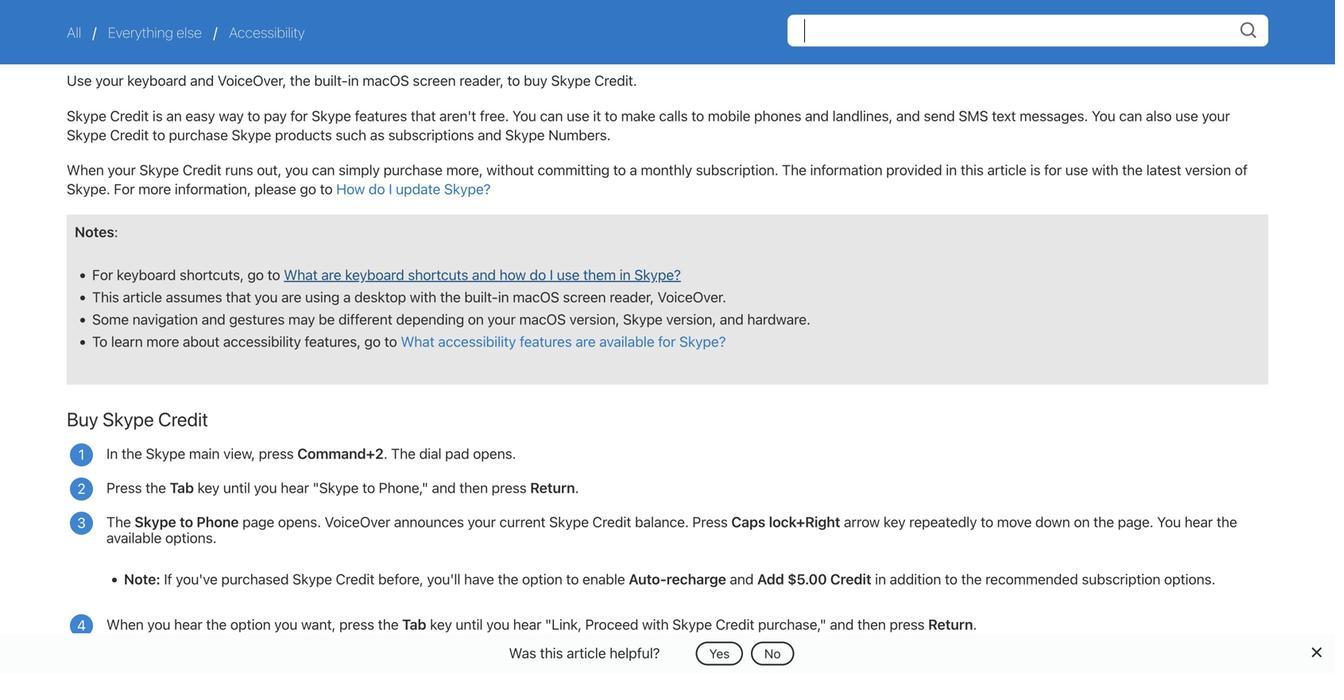 Task type: vqa. For each thing, say whether or not it's contained in the screenshot.
WHEN associated with When you hear the option you want, press the Tab key until you hear "Link, Proceed with Skype Credit purchase," and then press Return .
yes



Task type: locate. For each thing, give the bounding box(es) containing it.
a inside when your skype credit runs out, you can simply purchase more, without committing to a monthly subscription. the information provided in this article is for use with the latest version of skype. for more information, please go to
[[630, 161, 637, 178]]

you right "page."
[[1158, 514, 1181, 531]]

visit
[[1131, 18, 1157, 35]]

you right messages. on the right
[[1092, 107, 1116, 124]]

skype down voiceover.
[[623, 311, 663, 328]]

do
[[369, 180, 385, 197], [530, 266, 546, 283]]

1 horizontal spatial then
[[858, 616, 886, 633]]

the
[[782, 161, 807, 178], [391, 445, 416, 462], [107, 514, 131, 531]]

that
[[411, 107, 436, 124], [226, 289, 251, 306]]

you up was
[[487, 616, 510, 633]]

caps
[[732, 514, 766, 531]]

1 vertical spatial key
[[884, 514, 906, 531]]

your down how
[[488, 311, 516, 328]]

0 horizontal spatial for
[[92, 266, 113, 283]]

1 vertical spatial i
[[550, 266, 553, 283]]

$5.00
[[788, 571, 827, 588]]

yes button
[[696, 642, 743, 666]]

1 vertical spatial .
[[575, 479, 579, 496]]

you'll
[[427, 571, 461, 588]]

credit up information,
[[183, 161, 222, 178]]

0 vertical spatial if
[[164, 571, 172, 588]]

skype inside skype support home
[[1160, 18, 1200, 35]]

is for to
[[153, 107, 163, 124]]

for keyboard shortcuts, go to what are keyboard shortcuts and how do i use them in skype? this article assumes that you are using a desktop with the built-in macos screen reader, voiceover. some navigation and gestures may be different depending on your macos version, skype version, and hardware. to learn more about accessibility features, go to what accessibility features are available for skype?
[[92, 266, 811, 350]]

1 horizontal spatial available
[[600, 333, 655, 350]]

your
[[95, 72, 124, 89], [1202, 107, 1231, 124], [108, 161, 136, 178], [488, 311, 516, 328], [468, 514, 496, 531], [159, 650, 187, 667], [518, 650, 546, 667], [694, 650, 723, 667]]

skype.
[[67, 180, 110, 197]]

this for was this article helpful?
[[540, 645, 563, 662]]

this for if this is your first time purchasing a skype product, the page for your billing details opens in your browser. press the
[[118, 650, 142, 667]]

billing
[[550, 650, 587, 667]]

2 horizontal spatial press
[[784, 650, 820, 667]]

are up may
[[281, 289, 302, 306]]

for inside for keyboard shortcuts, go to what are keyboard shortcuts and how do i use them in skype? this article assumes that you are using a desktop with the built-in macos screen reader, voiceover. some navigation and gestures may be different depending on your macos version, skype version, and hardware. to learn more about accessibility features, go to what accessibility features are available for skype?
[[658, 333, 676, 350]]

0 vertical spatial key
[[198, 479, 220, 496]]

version, down voiceover.
[[666, 311, 716, 328]]

2 vertical spatial for
[[92, 266, 113, 283]]

sms
[[959, 107, 989, 124]]

1 vertical spatial what
[[401, 333, 435, 350]]

1 accessibility from the left
[[223, 333, 301, 350]]

go right shortcuts,
[[248, 266, 264, 283]]

please
[[255, 180, 296, 197]]

1 vertical spatial the
[[391, 445, 416, 462]]

that inside for keyboard shortcuts, go to what are keyboard shortcuts and how do i use them in skype? this article assumes that you are using a desktop with the built-in macos screen reader, voiceover. some navigation and gestures may be different depending on your macos version, skype version, and hardware. to learn more about accessibility features, go to what accessibility features are available for skype?
[[226, 289, 251, 306]]

1 horizontal spatial until
[[456, 616, 483, 633]]

on down what are keyboard shortcuts and how do i use them in skype? link
[[468, 311, 484, 328]]

a right using on the left
[[343, 289, 351, 306]]

1 vertical spatial press
[[693, 514, 728, 531]]

recommended
[[986, 571, 1079, 588]]

i left the update
[[389, 180, 392, 197]]

1 horizontal spatial that
[[411, 107, 436, 124]]

accessibility up voiceover,
[[229, 24, 305, 41]]

a left monthly
[[630, 161, 637, 178]]

the left information
[[782, 161, 807, 178]]

0 vertical spatial built-
[[314, 72, 348, 89]]

1 horizontal spatial of
[[1235, 161, 1248, 178]]

for down messages. on the right
[[1045, 161, 1062, 178]]

version
[[1185, 161, 1232, 178]]

skype? down more,
[[444, 180, 491, 197]]

0 horizontal spatial until
[[223, 479, 250, 496]]

are down them
[[576, 333, 596, 350]]

version, up the what accessibility features are available for skype? link
[[570, 311, 620, 328]]

0 vertical spatial what
[[284, 266, 318, 283]]

features up as
[[355, 107, 407, 124]]

macos down who
[[363, 72, 409, 89]]

0 vertical spatial return
[[530, 479, 575, 496]]

the
[[754, 18, 775, 35], [290, 72, 311, 89], [1123, 161, 1143, 178], [440, 289, 461, 306], [122, 445, 142, 462], [146, 479, 166, 496], [1094, 514, 1115, 531], [1217, 514, 1238, 531], [498, 571, 519, 588], [962, 571, 982, 588], [206, 616, 227, 633], [378, 616, 399, 633], [437, 650, 458, 667], [823, 650, 844, 667]]

credit up skype.
[[110, 126, 149, 143]]

desktop
[[354, 289, 406, 306]]

for down voiceover.
[[658, 333, 676, 350]]

available
[[600, 333, 655, 350], [107, 529, 162, 547]]

provided
[[886, 161, 943, 178]]

for right skype.
[[114, 180, 135, 197]]

accessibility
[[223, 333, 301, 350], [438, 333, 516, 350]]

built- inside for keyboard shortcuts, go to what are keyboard shortcuts and how do i use them in skype? this article assumes that you are using a desktop with the built-in macos screen reader, voiceover. some navigation and gestures may be different depending on your macos version, skype version, and hardware. to learn more about accessibility features, go to what accessibility features are available for skype?
[[464, 289, 498, 306]]

with inside when your skype credit runs out, you can simply purchase more, without committing to a monthly subscription. the information provided in this article is for use with the latest version of skype. for more information, please go to
[[1092, 161, 1119, 178]]

article up home
[[97, 18, 137, 35]]

out,
[[257, 161, 282, 178]]

your inside skype credit is an easy way to pay for skype features that aren't free. you can use it to make calls to mobile phones and landlines, and send sms text messages. you can also use your skype credit to purchase skype products such as subscriptions and skype numbers.
[[1202, 107, 1231, 124]]

skype
[[623, 18, 663, 35], [778, 18, 818, 35], [1160, 18, 1200, 35], [551, 72, 591, 89], [67, 107, 106, 124], [312, 107, 351, 124], [67, 126, 106, 143], [232, 126, 271, 143], [505, 126, 545, 143], [139, 161, 179, 178], [623, 311, 663, 328], [103, 408, 154, 431], [146, 445, 185, 462], [135, 514, 176, 531], [549, 514, 589, 531], [293, 571, 332, 588], [673, 616, 712, 633], [336, 650, 376, 667]]

using
[[305, 289, 340, 306]]

credit.
[[595, 72, 637, 89]]

the inside when your skype credit runs out, you can simply purchase more, without committing to a monthly subscription. the information provided in this article is for use with the latest version of skype. for more information, please go to
[[1123, 161, 1143, 178]]

more,
[[446, 161, 483, 178]]

article inside when your skype credit runs out, you can simply purchase more, without committing to a monthly subscription. the information provided in this article is for use with the latest version of skype. for more information, please go to
[[988, 161, 1027, 178]]

products
[[275, 126, 332, 143]]

0 vertical spatial options.
[[165, 529, 217, 547]]

this inside for keyboard shortcuts, go to what are keyboard shortcuts and how do i use them in skype? this article assumes that you are using a desktop with the built-in macos screen reader, voiceover. some navigation and gestures may be different depending on your macos version, skype version, and hardware. to learn more about accessibility features, go to what accessibility features are available for skype?
[[92, 289, 119, 306]]

enable
[[583, 571, 625, 588]]

purchase inside when your skype credit runs out, you can simply purchase more, without committing to a monthly subscription. the information provided in this article is for use with the latest version of skype. for more information, please go to
[[384, 161, 443, 178]]

1 vertical spatial are
[[281, 289, 302, 306]]

1 horizontal spatial reader,
[[610, 289, 654, 306]]

press right no
[[784, 650, 820, 667]]

do down simply in the top of the page
[[369, 180, 385, 197]]

0 vertical spatial for
[[984, 18, 1005, 35]]

0 horizontal spatial key
[[198, 479, 220, 496]]

2 vertical spatial skype?
[[680, 333, 726, 350]]

press the tab key until you hear "skype to phone," and then press return .
[[107, 479, 579, 496]]

with up depending
[[410, 289, 437, 306]]

until up if this is your first time purchasing a skype product, the page for your billing details opens in your browser. press the
[[456, 616, 483, 633]]

you down note:
[[147, 616, 171, 633]]

tab up product, at the bottom of page
[[402, 616, 426, 633]]

0 vertical spatial then
[[460, 479, 488, 496]]

1 vertical spatial that
[[226, 289, 251, 306]]

skype right "current" at bottom
[[549, 514, 589, 531]]

when you hear the option you want, press the tab key until you hear "link, proceed with skype credit purchase," and then press return .
[[107, 616, 977, 633]]

features
[[355, 107, 407, 124], [520, 333, 572, 350]]

1 horizontal spatial accessibility
[[438, 333, 516, 350]]

what up using on the left
[[284, 266, 318, 283]]

macos
[[363, 72, 409, 89], [513, 289, 560, 306], [519, 311, 566, 328]]

press up "current" at bottom
[[492, 479, 527, 496]]

0 horizontal spatial .
[[384, 445, 388, 462]]

yes
[[710, 646, 730, 661]]

2 version, from the left
[[666, 311, 716, 328]]

do inside for keyboard shortcuts, go to what are keyboard shortcuts and how do i use them in skype? this article assumes that you are using a desktop with the built-in macos screen reader, voiceover. some navigation and gestures may be different depending on your macos version, skype version, and hardware. to learn more about accessibility features, go to what accessibility features are available for skype?
[[530, 266, 546, 283]]

0 horizontal spatial available
[[107, 529, 162, 547]]

built- down what are keyboard shortcuts and how do i use them in skype? link
[[464, 289, 498, 306]]

subscriptions
[[388, 126, 474, 143]]

key right arrow
[[884, 514, 906, 531]]

this
[[67, 18, 94, 35], [92, 289, 119, 306]]

when for when you hear the option you want, press the tab key until you hear "link, proceed with skype credit purchase," and then press return .
[[107, 616, 144, 633]]

opens.
[[473, 445, 516, 462], [278, 514, 321, 531]]

and left part
[[667, 18, 691, 35]]

article inside for keyboard shortcuts, go to what are keyboard shortcuts and how do i use them in skype? this article assumes that you are using a desktop with the built-in macos screen reader, voiceover. some navigation and gestures may be different depending on your macos version, skype version, and hardware. to learn more about accessibility features, go to what accessibility features are available for skype?
[[123, 289, 162, 306]]

1 vertical spatial built-
[[464, 289, 498, 306]]

0 horizontal spatial when
[[67, 161, 104, 178]]

the up note:
[[107, 514, 131, 531]]

content
[[905, 18, 953, 35]]

0 horizontal spatial the
[[107, 514, 131, 531]]

1 horizontal spatial the
[[391, 445, 416, 462]]

in left addition
[[875, 571, 886, 588]]

is left the first
[[145, 650, 155, 667]]

return up "current" at bottom
[[530, 479, 575, 496]]

do right how
[[530, 266, 546, 283]]

0 horizontal spatial on
[[468, 311, 484, 328]]

aren't
[[440, 107, 476, 124]]

use right also
[[1176, 107, 1199, 124]]

for right set.
[[984, 18, 1005, 35]]

that up gestures
[[226, 289, 251, 306]]

reader, inside for keyboard shortcuts, go to what are keyboard shortcuts and how do i use them in skype? this article assumes that you are using a desktop with the built-in macos screen reader, voiceover. some navigation and gestures may be different depending on your macos version, skype version, and hardware. to learn more about accessibility features, go to what accessibility features are available for skype?
[[610, 289, 654, 306]]

for inside for keyboard shortcuts, go to what are keyboard shortcuts and how do i use them in skype? this article assumes that you are using a desktop with the built-in macos screen reader, voiceover. some navigation and gestures may be different depending on your macos version, skype version, and hardware. to learn more about accessibility features, go to what accessibility features are available for skype?
[[92, 266, 113, 283]]

in down how
[[498, 289, 509, 306]]

skype right "visit"
[[1160, 18, 1200, 35]]

1 vertical spatial this
[[92, 289, 119, 306]]

0 horizontal spatial this
[[118, 650, 142, 667]]

1 version, from the left
[[570, 311, 620, 328]]

1 horizontal spatial option
[[522, 571, 563, 588]]

go
[[300, 180, 316, 197], [248, 266, 264, 283], [364, 333, 381, 350]]

skype right part
[[778, 18, 818, 35]]

that up subscriptions
[[411, 107, 436, 124]]

0 horizontal spatial you
[[513, 107, 536, 124]]

more down the navigation
[[146, 333, 179, 350]]

1 vertical spatial options.
[[1165, 571, 1216, 588]]

0 horizontal spatial page
[[242, 514, 274, 531]]

0 vertical spatial go
[[300, 180, 316, 197]]

use down messages. on the right
[[1066, 161, 1089, 178]]

1 vertical spatial tab
[[402, 616, 426, 633]]

is inside skype credit is an easy way to pay for skype features that aren't free. you can use it to make calls to mobile phones and landlines, and send sms text messages. you can also use your skype credit to purchase skype products such as subscriptions and skype numbers.
[[153, 107, 163, 124]]

lock+right
[[769, 514, 841, 531]]

press down "in"
[[107, 479, 142, 496]]

2 vertical spatial more
[[146, 333, 179, 350]]

of right part
[[738, 18, 750, 35]]

1 horizontal spatial go
[[300, 180, 316, 197]]

opens. down "skype
[[278, 514, 321, 531]]

with left visual
[[223, 18, 249, 35]]

easy
[[186, 107, 215, 124]]

command+2
[[298, 445, 384, 462]]

learn
[[111, 333, 143, 350]]

product,
[[380, 650, 433, 667]]

2 horizontal spatial you
[[1158, 514, 1181, 531]]

key down main
[[198, 479, 220, 496]]

key inside the arrow key repeatedly to move down on the page. you hear the available options.
[[884, 514, 906, 531]]

1 horizontal spatial built-
[[464, 289, 498, 306]]

all
[[67, 24, 85, 41]]

this left the first
[[118, 650, 142, 667]]

0 vertical spatial do
[[369, 180, 385, 197]]

1 horizontal spatial key
[[430, 616, 452, 633]]

available inside for keyboard shortcuts, go to what are keyboard shortcuts and how do i use them in skype? this article assumes that you are using a desktop with the built-in macos screen reader, voiceover. some navigation and gestures may be different depending on your macos version, skype version, and hardware. to learn more about accessibility features, go to what accessibility features are available for skype?
[[600, 333, 655, 350]]

and down pad
[[432, 479, 456, 496]]

1 vertical spatial of
[[1235, 161, 1248, 178]]

balance.
[[635, 514, 689, 531]]

0 horizontal spatial accessibility
[[223, 333, 301, 350]]

article down "link,
[[567, 645, 606, 662]]

1 horizontal spatial what
[[401, 333, 435, 350]]

notes :
[[75, 223, 118, 241]]

landlines,
[[833, 107, 893, 124]]

is left an
[[153, 107, 163, 124]]

more left general
[[1009, 18, 1041, 35]]

update
[[396, 180, 441, 197]]

when inside when your skype credit runs out, you can simply purchase more, without committing to a monthly subscription. the information provided in this article is for use with the latest version of skype. for more information, please go to
[[67, 161, 104, 178]]

2 horizontal spatial the
[[782, 161, 807, 178]]

option up the when you hear the option you want, press the tab key until you hear "link, proceed with skype credit purchase," and then press return .
[[522, 571, 563, 588]]

impairments
[[293, 18, 372, 35]]

press
[[259, 445, 294, 462], [492, 479, 527, 496], [339, 616, 374, 633], [890, 616, 925, 633]]

0 vertical spatial purchase
[[169, 126, 228, 143]]

for down notes :
[[92, 266, 113, 283]]

when your skype credit runs out, you can simply purchase more, without committing to a monthly subscription. the information provided in this article is for use with the latest version of skype. for more information, please go to
[[67, 161, 1248, 197]]

you inside when your skype credit runs out, you can simply purchase more, without committing to a monthly subscription. the information provided in this article is for use with the latest version of skype. for more information, please go to
[[285, 161, 308, 178]]

you
[[285, 161, 308, 178], [255, 289, 278, 306], [254, 479, 277, 496], [147, 616, 171, 633], [274, 616, 298, 633], [487, 616, 510, 633]]

can
[[540, 107, 563, 124], [1120, 107, 1143, 124], [312, 161, 335, 178]]

in right the opens
[[680, 650, 691, 667]]

your inside when your skype credit runs out, you can simply purchase more, without committing to a monthly subscription. the information provided in this article is for use with the latest version of skype. for more information, please go to
[[108, 161, 136, 178]]

.
[[384, 445, 388, 462], [575, 479, 579, 496], [973, 616, 977, 633]]

purchased
[[221, 571, 289, 588]]

1 vertical spatial features
[[520, 333, 572, 350]]

more inside when your skype credit runs out, you can simply purchase more, without committing to a monthly subscription. the information provided in this article is for use with the latest version of skype. for more information, please go to
[[138, 180, 171, 197]]

1 vertical spatial available
[[107, 529, 162, 547]]

1 vertical spatial page
[[461, 650, 493, 667]]

2 horizontal spatial for
[[984, 18, 1005, 35]]

option up time at the left of the page
[[230, 616, 271, 633]]

page
[[242, 514, 274, 531], [461, 650, 493, 667]]

2 horizontal spatial key
[[884, 514, 906, 531]]

2 horizontal spatial this
[[961, 161, 984, 178]]

dismiss the survey image
[[1310, 646, 1323, 659]]

i right how
[[550, 266, 553, 283]]

None text field
[[788, 15, 1269, 47]]

a inside for keyboard shortcuts, go to what are keyboard shortcuts and how do i use them in skype? this article assumes that you are using a desktop with the built-in macos screen reader, voiceover. some navigation and gestures may be different depending on your macos version, skype version, and hardware. to learn more about accessibility features, go to what accessibility features are available for skype?
[[343, 289, 351, 306]]

part
[[708, 18, 734, 35]]

skype inside when your skype credit runs out, you can simply purchase more, without committing to a monthly subscription. the information provided in this article is for use with the latest version of skype. for more information, please go to
[[139, 161, 179, 178]]

1 horizontal spatial tab
[[402, 616, 426, 633]]

main
[[189, 445, 220, 462]]

0 vertical spatial option
[[522, 571, 563, 588]]

runs
[[225, 161, 253, 178]]

i
[[389, 180, 392, 197], [550, 266, 553, 283]]

way
[[219, 107, 244, 124]]

0 vertical spatial the
[[782, 161, 807, 178]]

use left them
[[557, 266, 580, 283]]

press down addition
[[890, 616, 925, 633]]

2 accessibility from the left
[[438, 333, 516, 350]]

you've
[[176, 571, 218, 588]]

0 vertical spatial when
[[67, 161, 104, 178]]

can inside when your skype credit runs out, you can simply purchase more, without committing to a monthly subscription. the information provided in this article is for use with the latest version of skype. for more information, please go to
[[312, 161, 335, 178]]

0 horizontal spatial option
[[230, 616, 271, 633]]

more inside for keyboard shortcuts, go to what are keyboard shortcuts and how do i use them in skype? this article assumes that you are using a desktop with the built-in macos screen reader, voiceover. some navigation and gestures may be different depending on your macos version, skype version, and hardware. to learn more about accessibility features, go to what accessibility features are available for skype?
[[146, 333, 179, 350]]

features inside skype credit is an easy way to pay for skype features that aren't free. you can use it to make calls to mobile phones and landlines, and send sms text messages. you can also use your skype credit to purchase skype products such as subscriptions and skype numbers.
[[355, 107, 407, 124]]

press left caps
[[693, 514, 728, 531]]

a down want,
[[325, 650, 333, 667]]

is inside when your skype credit runs out, you can simply purchase more, without committing to a monthly subscription. the information provided in this article is for use with the latest version of skype. for more information, please go to
[[1031, 161, 1041, 178]]

screen inside for keyboard shortcuts, go to what are keyboard shortcuts and how do i use them in skype? this article assumes that you are using a desktop with the built-in macos screen reader, voiceover. some navigation and gestures may be different depending on your macos version, skype version, and hardware. to learn more about accessibility features, go to what accessibility features are available for skype?
[[563, 289, 606, 306]]

to inside the arrow key repeatedly to move down on the page. you hear the available options.
[[981, 514, 994, 531]]

0 vertical spatial that
[[411, 107, 436, 124]]

hear down the in the skype main view, press command+2 . the dial pad opens.
[[281, 479, 309, 496]]

1 vertical spatial opens.
[[278, 514, 321, 531]]

this right was
[[540, 645, 563, 662]]

0 horizontal spatial reader,
[[460, 72, 504, 89]]

available inside the arrow key repeatedly to move down on the page. you hear the available options.
[[107, 529, 162, 547]]

1 vertical spatial return
[[929, 616, 973, 633]]

1 horizontal spatial do
[[530, 266, 546, 283]]

on right the 'down' at the right bottom of page
[[1074, 514, 1090, 531]]

purchase down the easy
[[169, 126, 228, 143]]

go right 'please'
[[300, 180, 316, 197]]

you up gestures
[[255, 289, 278, 306]]

0 horizontal spatial version,
[[570, 311, 620, 328]]

and
[[667, 18, 691, 35], [190, 72, 214, 89], [805, 107, 829, 124], [897, 107, 920, 124], [478, 126, 502, 143], [472, 266, 496, 283], [202, 311, 226, 328], [720, 311, 744, 328], [432, 479, 456, 496], [730, 571, 754, 588], [830, 616, 854, 633]]

subscription.
[[696, 161, 779, 178]]

you right free.
[[513, 107, 536, 124]]

skype down an
[[139, 161, 179, 178]]

1 vertical spatial for
[[114, 180, 135, 197]]

i inside for keyboard shortcuts, go to what are keyboard shortcuts and how do i use them in skype? this article assumes that you are using a desktop with the built-in macos screen reader, voiceover. some navigation and gestures may be different depending on your macos version, skype version, and hardware. to learn more about accessibility features, go to what accessibility features are available for skype?
[[550, 266, 553, 283]]

credit
[[110, 107, 149, 124], [110, 126, 149, 143], [183, 161, 222, 178], [158, 408, 208, 431], [593, 514, 632, 531], [336, 571, 375, 588], [831, 571, 872, 588], [716, 616, 755, 633]]

0 horizontal spatial return
[[530, 479, 575, 496]]

1 horizontal spatial purchase
[[384, 161, 443, 178]]

accessibility down depending
[[438, 333, 516, 350]]

macos down how
[[513, 289, 560, 306]]

it
[[593, 107, 601, 124]]

1 vertical spatial option
[[230, 616, 271, 633]]

you down view,
[[254, 479, 277, 496]]

key
[[198, 479, 220, 496], [884, 514, 906, 531], [430, 616, 452, 633]]

when down note:
[[107, 616, 144, 633]]

0 vertical spatial are
[[321, 266, 342, 283]]

1 vertical spatial purchase
[[384, 161, 443, 178]]

without
[[487, 161, 534, 178]]



Task type: describe. For each thing, give the bounding box(es) containing it.
of inside when your skype credit runs out, you can simply purchase more, without committing to a monthly subscription. the information provided in this article is for use with the latest version of skype. for more information, please go to
[[1235, 161, 1248, 178]]

0 horizontal spatial accessibility
[[229, 24, 305, 41]]

press right want,
[[339, 616, 374, 633]]

keyboard up the navigation
[[117, 266, 176, 283]]

on inside for keyboard shortcuts, go to what are keyboard shortcuts and how do i use them in skype? this article assumes that you are using a desktop with the built-in macos screen reader, voiceover. some navigation and gestures may be different depending on your macos version, skype version, and hardware. to learn more about accessibility features, go to what accessibility features are available for skype?
[[468, 311, 484, 328]]

how
[[500, 266, 526, 283]]

credit left an
[[110, 107, 149, 124]]

everything
[[108, 24, 173, 41]]

in the skype main view, press command+2 . the dial pad opens.
[[107, 445, 516, 462]]

make
[[621, 107, 656, 124]]

details
[[591, 650, 633, 667]]

purchase inside skype credit is an easy way to pay for skype features that aren't free. you can use it to make calls to mobile phones and landlines, and send sms text messages. you can also use your skype credit to purchase skype products such as subscriptions and skype numbers.
[[169, 126, 228, 143]]

your left the first
[[159, 650, 187, 667]]

skype up want,
[[293, 571, 332, 588]]

0 vertical spatial .
[[384, 445, 388, 462]]

and left how
[[472, 266, 496, 283]]

2 horizontal spatial go
[[364, 333, 381, 350]]

credit up main
[[158, 408, 208, 431]]

is left part
[[694, 18, 705, 35]]

0 vertical spatial until
[[223, 479, 250, 496]]

your left the browser.
[[694, 650, 723, 667]]

features,
[[305, 333, 361, 350]]

with inside for keyboard shortcuts, go to what are keyboard shortcuts and how do i use them in skype? this article assumes that you are using a desktop with the built-in macos screen reader, voiceover. some navigation and gestures may be different depending on your macos version, skype version, and hardware. to learn more about accessibility features, go to what accessibility features are available for skype?
[[410, 289, 437, 306]]

the inside for keyboard shortcuts, go to what are keyboard shortcuts and how do i use them in skype? this article assumes that you are using a desktop with the built-in macos screen reader, voiceover. some navigation and gestures may be different depending on your macos version, skype version, and hardware. to learn more about accessibility features, go to what accessibility features are available for skype?
[[440, 289, 461, 306]]

2 horizontal spatial can
[[1120, 107, 1143, 124]]

also
[[1146, 107, 1172, 124]]

skype accessibility content link
[[778, 18, 953, 35]]

1 horizontal spatial accessibility
[[822, 18, 901, 35]]

credit inside when your skype credit runs out, you can simply purchase more, without committing to a monthly subscription. the information provided in this article is for use with the latest version of skype. for more information, please go to
[[183, 161, 222, 178]]

a right who
[[432, 18, 440, 35]]

0 horizontal spatial what
[[284, 266, 318, 283]]

and down free.
[[478, 126, 502, 143]]

skype support home
[[67, 18, 1255, 54]]

visual
[[253, 18, 289, 35]]

1 horizontal spatial you
[[1092, 107, 1116, 124]]

your right use
[[95, 72, 124, 89]]

move
[[997, 514, 1032, 531]]

credit left before,
[[336, 571, 375, 588]]

browser.
[[726, 650, 781, 667]]

helpful?
[[610, 645, 660, 662]]

skype up such
[[312, 107, 351, 124]]

current
[[500, 514, 546, 531]]

1 vertical spatial screen
[[413, 72, 456, 89]]

hear up the first
[[174, 616, 203, 633]]

may
[[288, 311, 315, 328]]

0 horizontal spatial go
[[248, 266, 264, 283]]

was this article helpful?
[[509, 645, 660, 662]]

purchase,"
[[758, 616, 827, 633]]

your down the when you hear the option you want, press the tab key until you hear "link, proceed with skype credit purchase," and then press return .
[[518, 650, 546, 667]]

you left want,
[[274, 616, 298, 633]]

if this is your first time purchasing a skype product, the page for your billing details opens in your browser. press the
[[107, 650, 847, 667]]

credit left balance.
[[593, 514, 632, 531]]

such
[[336, 126, 367, 143]]

0 vertical spatial this
[[67, 18, 94, 35]]

no button
[[751, 642, 795, 666]]

everything else
[[108, 24, 202, 41]]

and left the add
[[730, 571, 754, 588]]

was
[[509, 645, 537, 662]]

everything else link
[[108, 24, 202, 41]]

0 horizontal spatial are
[[281, 289, 302, 306]]

:
[[114, 223, 118, 241]]

this inside when your skype credit runs out, you can simply purchase more, without committing to a monthly subscription. the information provided in this article is for use with the latest version of skype. for more information, please go to
[[961, 161, 984, 178]]

skype left main
[[146, 445, 185, 462]]

information,
[[175, 180, 251, 197]]

have
[[464, 571, 494, 588]]

support
[[1204, 18, 1255, 35]]

0 vertical spatial macos
[[363, 72, 409, 89]]

arrow key repeatedly to move down on the page. you hear the available options.
[[107, 514, 1238, 547]]

use left the it
[[567, 107, 590, 124]]

hear up was
[[513, 616, 542, 633]]

shortcuts
[[408, 266, 469, 283]]

pad
[[445, 445, 470, 462]]

how do i update skype? link
[[336, 180, 491, 197]]

go inside when your skype credit runs out, you can simply purchase more, without committing to a monthly subscription. the information provided in this article is for use with the latest version of skype. for more information, please go to
[[300, 180, 316, 197]]

0 horizontal spatial built-
[[314, 72, 348, 89]]

2 vertical spatial press
[[784, 650, 820, 667]]

all link
[[67, 24, 85, 41]]

2 horizontal spatial .
[[973, 616, 977, 633]]

features inside for keyboard shortcuts, go to what are keyboard shortcuts and how do i use them in skype? this article assumes that you are using a desktop with the built-in macos screen reader, voiceover. some navigation and gestures may be different depending on your macos version, skype version, and hardware. to learn more about accessibility features, go to what accessibility features are available for skype?
[[520, 333, 572, 350]]

skype down way
[[232, 126, 271, 143]]

some
[[92, 311, 129, 328]]

page.
[[1118, 514, 1154, 531]]

skype support home link
[[67, 18, 1255, 54]]

you inside the arrow key repeatedly to move down on the page. you hear the available options.
[[1158, 514, 1181, 531]]

for inside when your skype credit runs out, you can simply purchase more, without committing to a monthly subscription. the information provided in this article is for use with the latest version of skype. for more information, please go to
[[114, 180, 135, 197]]

subscription
[[1082, 571, 1161, 588]]

2 vertical spatial key
[[430, 616, 452, 633]]

credit right $5.00
[[831, 571, 872, 588]]

1 vertical spatial then
[[858, 616, 886, 633]]

skype down free.
[[505, 126, 545, 143]]

use right who
[[406, 18, 429, 35]]

skype up note:
[[135, 514, 176, 531]]

0 horizontal spatial i
[[389, 180, 392, 197]]

repeatedly
[[910, 514, 977, 531]]

"skype
[[313, 479, 359, 496]]

what are keyboard shortcuts and how do i use them in skype? link
[[284, 266, 681, 283]]

skype up "in"
[[103, 408, 154, 431]]

for down the when you hear the option you want, press the tab key until you hear "link, proceed with skype credit purchase," and then press return .
[[497, 650, 515, 667]]

0 vertical spatial more
[[1009, 18, 1041, 35]]

who
[[376, 18, 402, 35]]

with up the opens
[[642, 616, 669, 633]]

0 horizontal spatial of
[[738, 18, 750, 35]]

note: if you've purchased skype credit before, you'll have the option to enable auto-recharge and add $5.00 credit in addition to the recommended subscription options.
[[124, 571, 1216, 588]]

you inside for keyboard shortcuts, go to what are keyboard shortcuts and how do i use them in skype? this article assumes that you are using a desktop with the built-in macos screen reader, voiceover. some navigation and gestures may be different depending on your macos version, skype version, and hardware. to learn more about accessibility features, go to what accessibility features are available for skype?
[[255, 289, 278, 306]]

skype inside for keyboard shortcuts, go to what are keyboard shortcuts and how do i use them in skype? this article assumes that you are using a desktop with the built-in macos screen reader, voiceover. some navigation and gestures may be different depending on your macos version, skype version, and hardware. to learn more about accessibility features, go to what accessibility features are available for skype?
[[623, 311, 663, 328]]

in inside when your skype credit runs out, you can simply purchase more, without committing to a monthly subscription. the information provided in this article is for use with the latest version of skype. for more information, please go to
[[946, 161, 957, 178]]

voiceover.
[[658, 289, 727, 306]]

1 vertical spatial until
[[456, 616, 483, 633]]

and left send
[[897, 107, 920, 124]]

buy
[[524, 72, 548, 89]]

1 horizontal spatial are
[[321, 266, 342, 283]]

skype left product, at the bottom of page
[[336, 650, 376, 667]]

0 horizontal spatial tab
[[170, 479, 194, 496]]

your left "current" at bottom
[[468, 514, 496, 531]]

what accessibility features are available for skype? link
[[401, 333, 726, 350]]

skype up credit.
[[623, 18, 663, 35]]

arrow
[[844, 514, 880, 531]]

down
[[1036, 514, 1071, 531]]

0 vertical spatial screen
[[444, 18, 487, 35]]

mobile
[[708, 107, 751, 124]]

and right purchase,"
[[830, 616, 854, 633]]

first
[[191, 650, 216, 667]]

for inside skype credit is an easy way to pay for skype features that aren't free. you can use it to make calls to mobile phones and landlines, and send sms text messages. you can also use your skype credit to purchase skype products such as subscriptions and skype numbers.
[[290, 107, 308, 124]]

this article is for people with visual impairments who use a screen reader program with skype and is part of the skype accessibility content set. for more general help, visit
[[67, 18, 1160, 35]]

is for visual
[[140, 18, 151, 35]]

buy
[[67, 408, 98, 431]]

hear inside the arrow key repeatedly to move down on the page. you hear the available options.
[[1185, 514, 1213, 531]]

announces
[[394, 514, 464, 531]]

send
[[924, 107, 955, 124]]

press right view,
[[259, 445, 294, 462]]

1 vertical spatial skype?
[[635, 266, 681, 283]]

time
[[219, 650, 247, 667]]

0 vertical spatial press
[[107, 479, 142, 496]]

numbers.
[[549, 126, 611, 143]]

to
[[92, 333, 108, 350]]

options. inside the arrow key repeatedly to move down on the page. you hear the available options.
[[165, 529, 217, 547]]

in right them
[[620, 266, 631, 283]]

the inside when your skype credit runs out, you can simply purchase more, without committing to a monthly subscription. the information provided in this article is for use with the latest version of skype. for more information, please go to
[[782, 161, 807, 178]]

note:
[[124, 571, 160, 588]]

help,
[[1096, 18, 1127, 35]]

skype down use
[[67, 107, 106, 124]]

when for when your skype credit runs out, you can simply purchase more, without committing to a monthly subscription. the information provided in this article is for use with the latest version of skype. for more information, please go to
[[67, 161, 104, 178]]

different
[[339, 311, 393, 328]]

on inside the arrow key repeatedly to move down on the page. you hear the available options.
[[1074, 514, 1090, 531]]

phone,"
[[379, 479, 428, 496]]

in up such
[[348, 72, 359, 89]]

0 vertical spatial skype?
[[444, 180, 491, 197]]

voiceover,
[[218, 72, 286, 89]]

dial
[[419, 445, 442, 462]]

use
[[67, 72, 92, 89]]

want,
[[301, 616, 336, 633]]

0 horizontal spatial do
[[369, 180, 385, 197]]

with right program in the left top of the page
[[593, 18, 620, 35]]

keyboard up an
[[127, 72, 187, 89]]

use inside when your skype credit runs out, you can simply purchase more, without committing to a monthly subscription. the information provided in this article is for use with the latest version of skype. for more information, please go to
[[1066, 161, 1089, 178]]

2 vertical spatial macos
[[519, 311, 566, 328]]

monthly
[[641, 161, 693, 178]]

and down voiceover.
[[720, 311, 744, 328]]

2 vertical spatial the
[[107, 514, 131, 531]]

credit up yes button
[[716, 616, 755, 633]]

proceed
[[585, 616, 639, 633]]

and up the easy
[[190, 72, 214, 89]]

use inside for keyboard shortcuts, go to what are keyboard shortcuts and how do i use them in skype? this article assumes that you are using a desktop with the built-in macos screen reader, voiceover. some navigation and gestures may be different depending on your macos version, skype version, and hardware. to learn more about accessibility features, go to what accessibility features are available for skype?
[[557, 266, 580, 283]]

messages.
[[1020, 107, 1088, 124]]

for left the else
[[154, 18, 172, 35]]

1 horizontal spatial can
[[540, 107, 563, 124]]

"link,
[[545, 616, 582, 633]]

for inside when your skype credit runs out, you can simply purchase more, without committing to a monthly subscription. the information provided in this article is for use with the latest version of skype. for more information, please go to
[[1045, 161, 1062, 178]]

shortcuts,
[[180, 266, 244, 283]]

them
[[583, 266, 616, 283]]

how
[[336, 180, 365, 197]]

gestures
[[229, 311, 285, 328]]

about
[[183, 333, 220, 350]]

0 vertical spatial opens.
[[473, 445, 516, 462]]

skype right buy
[[551, 72, 591, 89]]

1 vertical spatial macos
[[513, 289, 560, 306]]

2 vertical spatial are
[[576, 333, 596, 350]]

1 horizontal spatial return
[[929, 616, 973, 633]]

accessibility link
[[229, 24, 305, 41]]

1 horizontal spatial page
[[461, 650, 493, 667]]

skype credit is an easy way to pay for skype features that aren't free. you can use it to make calls to mobile phones and landlines, and send sms text messages. you can also use your skype credit to purchase skype products such as subscriptions and skype numbers.
[[67, 107, 1231, 143]]

keyboard up desktop
[[345, 266, 404, 283]]

0 horizontal spatial if
[[107, 650, 115, 667]]

and right phones
[[805, 107, 829, 124]]

skype up yes
[[673, 616, 712, 633]]

depending
[[396, 311, 464, 328]]

view,
[[223, 445, 255, 462]]

is for purchasing
[[145, 650, 155, 667]]

skype up skype.
[[67, 126, 106, 143]]

that inside skype credit is an easy way to pay for skype features that aren't free. you can use it to make calls to mobile phones and landlines, and send sms text messages. you can also use your skype credit to purchase skype products such as subscriptions and skype numbers.
[[411, 107, 436, 124]]

be
[[319, 311, 335, 328]]

1 horizontal spatial options.
[[1165, 571, 1216, 588]]

as
[[370, 126, 385, 143]]

and up "about" in the left of the page
[[202, 311, 226, 328]]

0 vertical spatial reader,
[[460, 72, 504, 89]]

your inside for keyboard shortcuts, go to what are keyboard shortcuts and how do i use them in skype? this article assumes that you are using a desktop with the built-in macos screen reader, voiceover. some navigation and gestures may be different depending on your macos version, skype version, and hardware. to learn more about accessibility features, go to what accessibility features are available for skype?
[[488, 311, 516, 328]]

1 horizontal spatial .
[[575, 479, 579, 496]]



